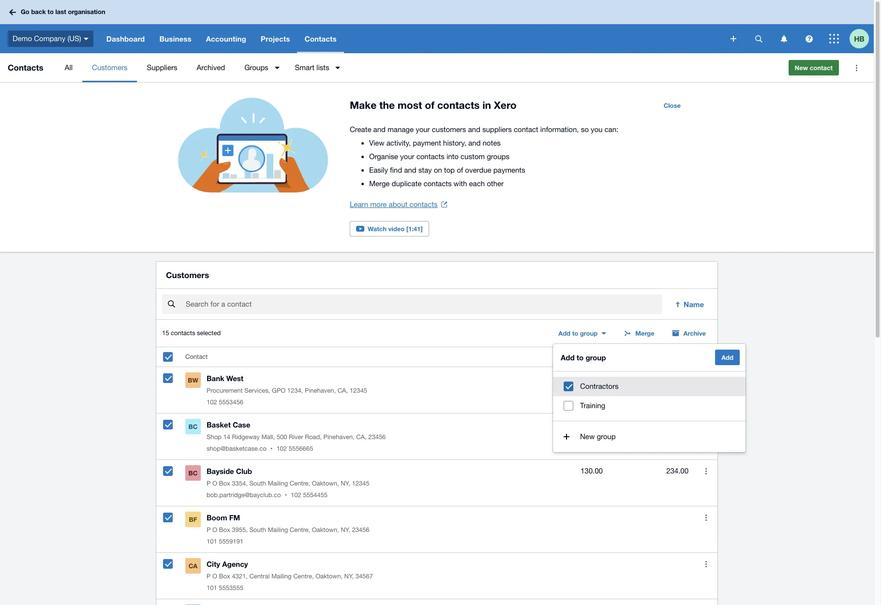 Task type: describe. For each thing, give the bounding box(es) containing it.
dashboard
[[106, 34, 145, 43]]

projects
[[261, 34, 290, 43]]

bob.partridge@bayclub.co
[[207, 492, 281, 499]]

box for bayside
[[219, 481, 230, 488]]

so
[[582, 125, 589, 134]]

central
[[250, 574, 270, 581]]

0 horizontal spatial contact
[[514, 125, 539, 134]]

shop@basketcase.co
[[207, 446, 267, 453]]

mailing for club
[[268, 481, 288, 488]]

new group
[[581, 433, 616, 441]]

menu containing all
[[55, 53, 781, 82]]

23456 for basket case
[[369, 434, 386, 441]]

bank
[[207, 374, 225, 383]]

svg image inside go back to last organisation link
[[9, 9, 16, 15]]

payment
[[413, 139, 442, 147]]

1 vertical spatial group
[[586, 354, 607, 362]]

all
[[65, 63, 73, 72]]

5559191
[[219, 539, 244, 546]]

102 for basket case
[[277, 446, 287, 453]]

mall,
[[262, 434, 275, 441]]

other
[[487, 180, 504, 188]]

and up view
[[374, 125, 386, 134]]

history,
[[444, 139, 467, 147]]

contacts inside popup button
[[305, 34, 337, 43]]

west
[[227, 374, 244, 383]]

smart lists
[[295, 63, 330, 72]]

customers inside "button"
[[92, 63, 128, 72]]

o for bayside
[[213, 481, 217, 488]]

watch video [1:41]
[[368, 225, 423, 233]]

custom
[[461, 153, 485, 161]]

on
[[434, 166, 442, 174]]

projects button
[[254, 24, 298, 53]]

groups button
[[235, 53, 286, 82]]

box for boom
[[219, 527, 230, 534]]

p for boom fm
[[207, 527, 211, 534]]

learn more about contacts link
[[350, 198, 448, 212]]

add button
[[716, 350, 741, 366]]

box for city
[[219, 574, 230, 581]]

boom
[[207, 514, 227, 523]]

close
[[664, 102, 681, 109]]

company
[[34, 34, 65, 43]]

organise your contacts into custom groups
[[370, 153, 510, 161]]

merge for merge duplicate contacts with each other
[[370, 180, 390, 188]]

add inside popup button
[[559, 330, 571, 338]]

14
[[223, 434, 230, 441]]

boom fm p o box 3955, south mailing centre, oaktown, ny, 23456 101 5559191
[[207, 514, 370, 546]]

close button
[[659, 98, 687, 113]]

new contact button
[[789, 60, 840, 76]]

oaktown, for bayside club
[[312, 481, 339, 488]]

go back to last organisation link
[[6, 4, 111, 21]]

merge for merge
[[636, 330, 655, 338]]

suppliers button
[[137, 53, 187, 82]]

34567
[[356, 574, 373, 581]]

overdue
[[466, 166, 492, 174]]

5556665
[[289, 446, 314, 453]]

lists
[[317, 63, 330, 72]]

name
[[684, 300, 705, 309]]

add to group inside add to group group
[[561, 354, 607, 362]]

xero
[[494, 99, 517, 111]]

agency
[[222, 560, 248, 569]]

customers
[[432, 125, 467, 134]]

contact list table element
[[156, 348, 718, 606]]

1 horizontal spatial of
[[457, 166, 464, 174]]

easily find and stay on top of overdue payments
[[370, 166, 526, 174]]

bw
[[188, 377, 198, 385]]

102 for bayside club
[[291, 492, 302, 499]]

new contact
[[796, 64, 834, 72]]

manage
[[388, 125, 414, 134]]

archive button
[[667, 326, 712, 342]]

river
[[289, 434, 303, 441]]

o for city
[[213, 574, 217, 581]]

you
[[579, 354, 590, 361]]

last
[[55, 8, 66, 16]]

ny, for bayside club
[[341, 481, 351, 488]]

914.55 link
[[667, 420, 689, 431]]

the
[[380, 99, 395, 111]]

city
[[207, 560, 220, 569]]

most
[[398, 99, 422, 111]]

1 more row options image from the top
[[697, 462, 716, 482]]

12345 inside bank west procurement services, gpo 1234, pinehaven, ca, 12345 102 5553456
[[350, 388, 368, 395]]

owe
[[592, 354, 603, 361]]

notes
[[483, 139, 501, 147]]

you
[[591, 125, 603, 134]]

bayside
[[207, 467, 234, 476]]

5553456
[[219, 399, 244, 406]]

view activity, payment history, and notes
[[370, 139, 501, 147]]

make the most of contacts in xero
[[350, 99, 517, 111]]

archived button
[[187, 53, 235, 82]]

more row options image for fm
[[697, 509, 716, 528]]

more row options image for agency
[[697, 555, 716, 575]]

hb
[[855, 34, 865, 43]]

p for city agency
[[207, 574, 211, 581]]

234.00 link
[[667, 466, 689, 478]]

services,
[[245, 388, 270, 395]]

new for new group
[[581, 433, 595, 441]]

ca, inside bank west procurement services, gpo 1234, pinehaven, ca, 12345 102 5553456
[[338, 388, 348, 395]]

back
[[31, 8, 46, 16]]

• for basket case
[[271, 446, 273, 453]]

actions menu image
[[848, 58, 867, 77]]

add to group group
[[554, 344, 746, 453]]

stay
[[419, 166, 432, 174]]

group inside add to group popup button
[[581, 330, 598, 338]]

with
[[454, 180, 468, 188]]

130.00
[[581, 467, 603, 476]]

case
[[233, 421, 251, 430]]

contacts button
[[298, 24, 344, 53]]

create
[[350, 125, 372, 134]]

demo
[[13, 34, 32, 43]]

accounting
[[206, 34, 246, 43]]

5553555
[[219, 585, 244, 592]]

new group button
[[554, 428, 746, 447]]

15 contacts selected
[[162, 330, 221, 337]]

234.00
[[667, 467, 689, 476]]

to inside group
[[577, 354, 584, 362]]

to inside banner
[[48, 8, 54, 16]]

• for bayside club
[[285, 492, 287, 499]]

0 horizontal spatial svg image
[[731, 36, 737, 42]]

business
[[160, 34, 192, 43]]

15
[[162, 330, 169, 337]]

ca, inside 'basket case shop 14 ridgeway mall, 500 river road, pinehaven, ca, 23456 shop@basketcase.co • 102 5556665'
[[357, 434, 367, 441]]

dashboard link
[[99, 24, 152, 53]]

centre, for boom fm
[[290, 527, 311, 534]]

1234,
[[288, 388, 303, 395]]



Task type: vqa. For each thing, say whether or not it's contained in the screenshot.
heading
no



Task type: locate. For each thing, give the bounding box(es) containing it.
102 down procurement
[[207, 399, 217, 406]]

mailing right 3955,
[[268, 527, 288, 534]]

23456 for boom fm
[[352, 527, 370, 534]]

south for fm
[[250, 527, 266, 534]]

2 more row options image from the top
[[697, 509, 716, 528]]

box inside city agency p o box 4321, central mailing centre, oaktown, ny, 34567 101 5553555
[[219, 574, 230, 581]]

0 vertical spatial ny,
[[341, 481, 351, 488]]

bayside club p o box 3354, south mailing centre, oaktown, ny, 12345 bob.partridge@bayclub.co • 102 5554455
[[207, 467, 370, 499]]

0 vertical spatial more row options image
[[697, 462, 716, 482]]

of right most
[[425, 99, 435, 111]]

2 vertical spatial 102
[[291, 492, 302, 499]]

ca
[[189, 563, 198, 571]]

1 horizontal spatial merge
[[636, 330, 655, 338]]

102 inside bayside club p o box 3354, south mailing centre, oaktown, ny, 12345 bob.partridge@bayclub.co • 102 5554455
[[291, 492, 302, 499]]

demo company (us)
[[13, 34, 81, 43]]

group down training on the bottom of page
[[597, 433, 616, 441]]

south right 3955,
[[250, 527, 266, 534]]

contacts down merge duplicate contacts with each other
[[410, 201, 438, 209]]

2 101 from the top
[[207, 585, 217, 592]]

box up 5553555
[[219, 574, 230, 581]]

ny, inside boom fm p o box 3955, south mailing centre, oaktown, ny, 23456 101 5559191
[[341, 527, 351, 534]]

101 for city agency
[[207, 585, 217, 592]]

more row options image
[[697, 462, 716, 482], [697, 509, 716, 528], [697, 555, 716, 575]]

2 vertical spatial ny,
[[345, 574, 354, 581]]

2 bc from the top
[[189, 470, 198, 478]]

new for new contact
[[796, 64, 809, 72]]

mailing right central
[[272, 574, 292, 581]]

[1:41]
[[407, 225, 423, 233]]

basket
[[207, 421, 231, 430]]

centre, inside city agency p o box 4321, central mailing centre, oaktown, ny, 34567 101 5553555
[[294, 574, 314, 581]]

12345
[[350, 388, 368, 395], [352, 481, 370, 488]]

4321,
[[232, 574, 248, 581]]

0 horizontal spatial customers
[[92, 63, 128, 72]]

1 vertical spatial oaktown,
[[312, 527, 339, 534]]

1 vertical spatial ny,
[[341, 527, 351, 534]]

1 vertical spatial p
[[207, 527, 211, 534]]

go back to last organisation
[[21, 8, 105, 16]]

o inside bayside club p o box 3354, south mailing centre, oaktown, ny, 12345 bob.partridge@bayclub.co • 102 5554455
[[213, 481, 217, 488]]

find
[[390, 166, 403, 174]]

102 down 500
[[277, 446, 287, 453]]

contacts right 15
[[171, 330, 195, 337]]

p inside bayside club p o box 3354, south mailing centre, oaktown, ny, 12345 bob.partridge@bayclub.co • 102 5554455
[[207, 481, 211, 488]]

1 horizontal spatial contacts
[[305, 34, 337, 43]]

o down boom
[[213, 527, 217, 534]]

1 horizontal spatial new
[[796, 64, 809, 72]]

0 vertical spatial merge
[[370, 180, 390, 188]]

to inside popup button
[[573, 330, 579, 338]]

centre, inside bayside club p o box 3354, south mailing centre, oaktown, ny, 12345 bob.partridge@bayclub.co • 102 5554455
[[290, 481, 311, 488]]

0 vertical spatial south
[[250, 481, 266, 488]]

0 horizontal spatial 102
[[207, 399, 217, 406]]

101 left 5559191 in the left bottom of the page
[[207, 539, 217, 546]]

svg image
[[756, 35, 763, 42], [731, 36, 737, 42]]

organisation
[[68, 8, 105, 16]]

1 vertical spatial south
[[250, 527, 266, 534]]

svg image
[[9, 9, 16, 15], [830, 34, 840, 44], [781, 35, 788, 42], [806, 35, 813, 42], [84, 38, 88, 40]]

0 vertical spatial bc
[[189, 423, 198, 431]]

centre, for bayside club
[[290, 481, 311, 488]]

new
[[796, 64, 809, 72], [581, 433, 595, 441]]

menu
[[55, 53, 781, 82]]

pinehaven, right road,
[[324, 434, 355, 441]]

contact
[[186, 354, 208, 361]]

payments
[[494, 166, 526, 174]]

mailing inside boom fm p o box 3955, south mailing centre, oaktown, ny, 23456 101 5559191
[[268, 527, 288, 534]]

contacts down on
[[424, 180, 452, 188]]

2 horizontal spatial 102
[[291, 492, 302, 499]]

city agency p o box 4321, central mailing centre, oaktown, ny, 34567 101 5553555
[[207, 560, 373, 592]]

bc left basket
[[189, 423, 198, 431]]

add to group up "you"
[[559, 330, 598, 338]]

south for club
[[250, 481, 266, 488]]

customers
[[92, 63, 128, 72], [166, 270, 209, 280]]

ca,
[[338, 388, 348, 395], [357, 434, 367, 441]]

mailing
[[268, 481, 288, 488], [268, 527, 288, 534], [272, 574, 292, 581]]

1 101 from the top
[[207, 539, 217, 546]]

of
[[425, 99, 435, 111], [457, 166, 464, 174]]

banner
[[0, 0, 875, 53]]

list box
[[554, 372, 746, 422]]

add inside button
[[722, 354, 734, 362]]

demo company (us) button
[[0, 24, 99, 53]]

contacts down payment
[[417, 153, 445, 161]]

and up custom
[[469, 139, 481, 147]]

0 vertical spatial •
[[271, 446, 273, 453]]

accounting button
[[199, 24, 254, 53]]

contacts up lists
[[305, 34, 337, 43]]

102 inside bank west procurement services, gpo 1234, pinehaven, ca, 12345 102 5553456
[[207, 399, 217, 406]]

0 vertical spatial group
[[581, 330, 598, 338]]

south right 3354,
[[250, 481, 266, 488]]

pinehaven, inside bank west procurement services, gpo 1234, pinehaven, ca, 12345 102 5553456
[[305, 388, 336, 395]]

merge left archive button
[[636, 330, 655, 338]]

1 vertical spatial •
[[285, 492, 287, 499]]

archive
[[684, 330, 707, 338]]

2 south from the top
[[250, 527, 266, 534]]

Search for a contact field
[[185, 296, 663, 314]]

mailing inside bayside club p o box 3354, south mailing centre, oaktown, ny, 12345 bob.partridge@bayclub.co • 102 5554455
[[268, 481, 288, 488]]

oaktown, up 5554455
[[312, 481, 339, 488]]

0 vertical spatial your
[[416, 125, 430, 134]]

view
[[370, 139, 385, 147]]

101 for boom fm
[[207, 539, 217, 546]]

0 horizontal spatial merge
[[370, 180, 390, 188]]

1 horizontal spatial •
[[285, 492, 287, 499]]

3 o from the top
[[213, 574, 217, 581]]

102
[[207, 399, 217, 406], [277, 446, 287, 453], [291, 492, 302, 499]]

centre, inside boom fm p o box 3955, south mailing centre, oaktown, ny, 23456 101 5559191
[[290, 527, 311, 534]]

in
[[483, 99, 492, 111]]

1 horizontal spatial contact
[[811, 64, 834, 72]]

p down city
[[207, 574, 211, 581]]

2 vertical spatial p
[[207, 574, 211, 581]]

102 left 5554455
[[291, 492, 302, 499]]

navigation
[[99, 24, 725, 53]]

oaktown,
[[312, 481, 339, 488], [312, 527, 339, 534], [316, 574, 343, 581]]

914.55
[[667, 421, 689, 429]]

box inside bayside club p o box 3354, south mailing centre, oaktown, ny, 12345 bob.partridge@bayclub.co • 102 5554455
[[219, 481, 230, 488]]

0 vertical spatial new
[[796, 64, 809, 72]]

1 vertical spatial bc
[[189, 470, 198, 478]]

0 vertical spatial 12345
[[350, 388, 368, 395]]

3 more row options image from the top
[[697, 555, 716, 575]]

ridgeway
[[232, 434, 260, 441]]

oaktown, inside bayside club p o box 3354, south mailing centre, oaktown, ny, 12345 bob.partridge@bayclub.co • 102 5554455
[[312, 481, 339, 488]]

0 vertical spatial mailing
[[268, 481, 288, 488]]

o inside city agency p o box 4321, central mailing centre, oaktown, ny, 34567 101 5553555
[[213, 574, 217, 581]]

0 vertical spatial to
[[48, 8, 54, 16]]

1 bc from the top
[[189, 423, 198, 431]]

1 vertical spatial 23456
[[352, 527, 370, 534]]

add to group down add to group popup button
[[561, 354, 607, 362]]

ca, right road,
[[357, 434, 367, 441]]

• left 5554455
[[285, 492, 287, 499]]

navigation containing dashboard
[[99, 24, 725, 53]]

oaktown, down 5554455
[[312, 527, 339, 534]]

bc for basket case
[[189, 423, 198, 431]]

1 vertical spatial o
[[213, 527, 217, 534]]

oaktown, for boom fm
[[312, 527, 339, 534]]

add to group button
[[553, 326, 613, 342]]

and up duplicate
[[405, 166, 417, 174]]

1 vertical spatial contacts
[[8, 62, 43, 73]]

1 vertical spatial contact
[[514, 125, 539, 134]]

watch video [1:41] button
[[350, 221, 429, 237]]

1 horizontal spatial 102
[[277, 446, 287, 453]]

2 p from the top
[[207, 527, 211, 534]]

1 horizontal spatial ca,
[[357, 434, 367, 441]]

centre, up 5554455
[[290, 481, 311, 488]]

1 vertical spatial new
[[581, 433, 595, 441]]

0 vertical spatial oaktown,
[[312, 481, 339, 488]]

ny, for city agency
[[345, 574, 354, 581]]

box inside boom fm p o box 3955, south mailing centre, oaktown, ny, 23456 101 5559191
[[219, 527, 230, 534]]

south inside boom fm p o box 3955, south mailing centre, oaktown, ny, 23456 101 5559191
[[250, 527, 266, 534]]

fm
[[229, 514, 240, 523]]

training
[[581, 402, 606, 410]]

1 o from the top
[[213, 481, 217, 488]]

1 vertical spatial add to group
[[561, 354, 607, 362]]

go
[[21, 8, 29, 16]]

duplicate
[[392, 180, 422, 188]]

oaktown, for city agency
[[316, 574, 343, 581]]

can:
[[605, 125, 619, 134]]

oaktown, left 34567
[[316, 574, 343, 581]]

1 vertical spatial customers
[[166, 270, 209, 280]]

3955,
[[232, 527, 248, 534]]

navigation inside banner
[[99, 24, 725, 53]]

1 vertical spatial pinehaven,
[[324, 434, 355, 441]]

1 horizontal spatial svg image
[[756, 35, 763, 42]]

2 vertical spatial group
[[597, 433, 616, 441]]

0 horizontal spatial your
[[401, 153, 415, 161]]

of right top
[[457, 166, 464, 174]]

mailing for agency
[[272, 574, 292, 581]]

0 vertical spatial contact
[[811, 64, 834, 72]]

1 vertical spatial merge
[[636, 330, 655, 338]]

contacts down demo
[[8, 62, 43, 73]]

0 vertical spatial centre,
[[290, 481, 311, 488]]

0 vertical spatial box
[[219, 481, 230, 488]]

p down bayside
[[207, 481, 211, 488]]

contact left actions menu icon
[[811, 64, 834, 72]]

p inside boom fm p o box 3955, south mailing centre, oaktown, ny, 23456 101 5559191
[[207, 527, 211, 534]]

102 inside 'basket case shop 14 ridgeway mall, 500 river road, pinehaven, ca, 23456 shop@basketcase.co • 102 5556665'
[[277, 446, 287, 453]]

list box containing contractors
[[554, 372, 746, 422]]

about
[[389, 201, 408, 209]]

groups
[[245, 63, 269, 72]]

0 vertical spatial 23456
[[369, 434, 386, 441]]

• inside bayside club p o box 3354, south mailing centre, oaktown, ny, 12345 bob.partridge@bayclub.co • 102 5554455
[[285, 492, 287, 499]]

centre, right central
[[294, 574, 314, 581]]

more row options image
[[697, 602, 716, 606]]

0 horizontal spatial •
[[271, 446, 273, 453]]

1 box from the top
[[219, 481, 230, 488]]

banner containing hb
[[0, 0, 875, 53]]

0 vertical spatial contacts
[[305, 34, 337, 43]]

1 vertical spatial more row options image
[[697, 509, 716, 528]]

o
[[213, 481, 217, 488], [213, 527, 217, 534], [213, 574, 217, 581]]

2 vertical spatial oaktown,
[[316, 574, 343, 581]]

1 vertical spatial your
[[401, 153, 415, 161]]

0 horizontal spatial new
[[581, 433, 595, 441]]

mailing inside city agency p o box 4321, central mailing centre, oaktown, ny, 34567 101 5553555
[[272, 574, 292, 581]]

1 vertical spatial 101
[[207, 585, 217, 592]]

group
[[581, 330, 598, 338], [586, 354, 607, 362], [597, 433, 616, 441]]

group up you owe
[[581, 330, 598, 338]]

top
[[444, 166, 455, 174]]

1 vertical spatial box
[[219, 527, 230, 534]]

archived
[[197, 63, 225, 72]]

1 horizontal spatial customers
[[166, 270, 209, 280]]

contacts up customers
[[438, 99, 480, 111]]

12345 inside bayside club p o box 3354, south mailing centre, oaktown, ny, 12345 bob.partridge@bayclub.co • 102 5554455
[[352, 481, 370, 488]]

pinehaven, right 1234,
[[305, 388, 336, 395]]

learn
[[350, 201, 369, 209]]

o down bayside
[[213, 481, 217, 488]]

mailing for fm
[[268, 527, 288, 534]]

• inside 'basket case shop 14 ridgeway mall, 500 river road, pinehaven, ca, 23456 shop@basketcase.co • 102 5556665'
[[271, 446, 273, 453]]

•
[[271, 446, 273, 453], [285, 492, 287, 499]]

0 horizontal spatial ca,
[[338, 388, 348, 395]]

2 box from the top
[[219, 527, 230, 534]]

groups
[[487, 153, 510, 161]]

3 box from the top
[[219, 574, 230, 581]]

suppliers
[[147, 63, 178, 72]]

2 vertical spatial o
[[213, 574, 217, 581]]

ny, inside city agency p o box 4321, central mailing centre, oaktown, ny, 34567 101 5553555
[[345, 574, 354, 581]]

3 p from the top
[[207, 574, 211, 581]]

5554455
[[303, 492, 328, 499]]

contractors
[[581, 383, 619, 391]]

box down bayside
[[219, 481, 230, 488]]

p inside city agency p o box 4321, central mailing centre, oaktown, ny, 34567 101 5553555
[[207, 574, 211, 581]]

into
[[447, 153, 459, 161]]

oaktown, inside city agency p o box 4321, central mailing centre, oaktown, ny, 34567 101 5553555
[[316, 574, 343, 581]]

1 vertical spatial of
[[457, 166, 464, 174]]

shop
[[207, 434, 222, 441]]

1 vertical spatial ca,
[[357, 434, 367, 441]]

1 vertical spatial to
[[573, 330, 579, 338]]

• down mall,
[[271, 446, 273, 453]]

bc left bayside
[[189, 470, 198, 478]]

2 o from the top
[[213, 527, 217, 534]]

1 p from the top
[[207, 481, 211, 488]]

add
[[559, 330, 571, 338], [561, 354, 575, 362], [722, 354, 734, 362]]

video
[[389, 225, 405, 233]]

3354,
[[232, 481, 248, 488]]

contact inside new contact button
[[811, 64, 834, 72]]

23456 inside boom fm p o box 3955, south mailing centre, oaktown, ny, 23456 101 5559191
[[352, 527, 370, 534]]

merge
[[370, 180, 390, 188], [636, 330, 655, 338]]

merge inside button
[[636, 330, 655, 338]]

0 vertical spatial add to group
[[559, 330, 598, 338]]

2 vertical spatial centre,
[[294, 574, 314, 581]]

23456 inside 'basket case shop 14 ridgeway mall, 500 river road, pinehaven, ca, 23456 shop@basketcase.co • 102 5556665'
[[369, 434, 386, 441]]

p
[[207, 481, 211, 488], [207, 527, 211, 534], [207, 574, 211, 581]]

1 vertical spatial 102
[[277, 446, 287, 453]]

0 vertical spatial of
[[425, 99, 435, 111]]

box up 5559191 in the left bottom of the page
[[219, 527, 230, 534]]

bc
[[189, 423, 198, 431], [189, 470, 198, 478]]

o down city
[[213, 574, 217, 581]]

group down add to group popup button
[[586, 354, 607, 362]]

add to group inside add to group popup button
[[559, 330, 598, 338]]

training button
[[554, 397, 746, 416]]

activity,
[[387, 139, 411, 147]]

2 vertical spatial mailing
[[272, 574, 292, 581]]

bc for bayside club
[[189, 470, 198, 478]]

smart
[[295, 63, 315, 72]]

1 horizontal spatial your
[[416, 125, 430, 134]]

0 vertical spatial p
[[207, 481, 211, 488]]

0 horizontal spatial of
[[425, 99, 435, 111]]

organise
[[370, 153, 399, 161]]

0 vertical spatial customers
[[92, 63, 128, 72]]

smart lists button
[[286, 53, 347, 82]]

101 inside city agency p o box 4321, central mailing centre, oaktown, ny, 34567 101 5553555
[[207, 585, 217, 592]]

0 horizontal spatial contacts
[[8, 62, 43, 73]]

2 vertical spatial more row options image
[[697, 555, 716, 575]]

you owe
[[579, 354, 603, 361]]

road,
[[305, 434, 322, 441]]

business button
[[152, 24, 199, 53]]

procurement
[[207, 388, 243, 395]]

ny, for boom fm
[[341, 527, 351, 534]]

0 vertical spatial ca,
[[338, 388, 348, 395]]

o for boom
[[213, 527, 217, 534]]

0 vertical spatial 102
[[207, 399, 217, 406]]

2 vertical spatial box
[[219, 574, 230, 581]]

svg image inside demo company (us) popup button
[[84, 38, 88, 40]]

101 inside boom fm p o box 3955, south mailing centre, oaktown, ny, 23456 101 5559191
[[207, 539, 217, 546]]

ca, right 1234,
[[338, 388, 348, 395]]

0 vertical spatial o
[[213, 481, 217, 488]]

0 vertical spatial pinehaven,
[[305, 388, 336, 395]]

ny,
[[341, 481, 351, 488], [341, 527, 351, 534], [345, 574, 354, 581]]

information,
[[541, 125, 579, 134]]

p down boom
[[207, 527, 211, 534]]

101 left 5553555
[[207, 585, 217, 592]]

and left suppliers
[[469, 125, 481, 134]]

watch
[[368, 225, 387, 233]]

0 vertical spatial 101
[[207, 539, 217, 546]]

130.00 link
[[581, 466, 603, 478]]

oaktown, inside boom fm p o box 3955, south mailing centre, oaktown, ny, 23456 101 5559191
[[312, 527, 339, 534]]

p for bayside club
[[207, 481, 211, 488]]

centre, for city agency
[[294, 574, 314, 581]]

1 vertical spatial 12345
[[352, 481, 370, 488]]

box
[[219, 481, 230, 488], [219, 527, 230, 534], [219, 574, 230, 581]]

1 vertical spatial mailing
[[268, 527, 288, 534]]

pinehaven, inside 'basket case shop 14 ridgeway mall, 500 river road, pinehaven, ca, 23456 shop@basketcase.co • 102 5556665'
[[324, 434, 355, 441]]

selected
[[197, 330, 221, 337]]

contact right suppliers
[[514, 125, 539, 134]]

mailing up the bob.partridge@bayclub.co
[[268, 481, 288, 488]]

suppliers
[[483, 125, 512, 134]]

new inside add to group group
[[581, 433, 595, 441]]

all button
[[55, 53, 82, 82]]

1 south from the top
[[250, 481, 266, 488]]

1 vertical spatial centre,
[[290, 527, 311, 534]]

group inside new group button
[[597, 433, 616, 441]]

your up payment
[[416, 125, 430, 134]]

(us)
[[68, 34, 81, 43]]

centre, down 5554455
[[290, 527, 311, 534]]

your down activity,
[[401, 153, 415, 161]]

2 vertical spatial to
[[577, 354, 584, 362]]

south inside bayside club p o box 3354, south mailing centre, oaktown, ny, 12345 bob.partridge@bayclub.co • 102 5554455
[[250, 481, 266, 488]]

ny, inside bayside club p o box 3354, south mailing centre, oaktown, ny, 12345 bob.partridge@bayclub.co • 102 5554455
[[341, 481, 351, 488]]

o inside boom fm p o box 3955, south mailing centre, oaktown, ny, 23456 101 5559191
[[213, 527, 217, 534]]

merge down easily
[[370, 180, 390, 188]]



